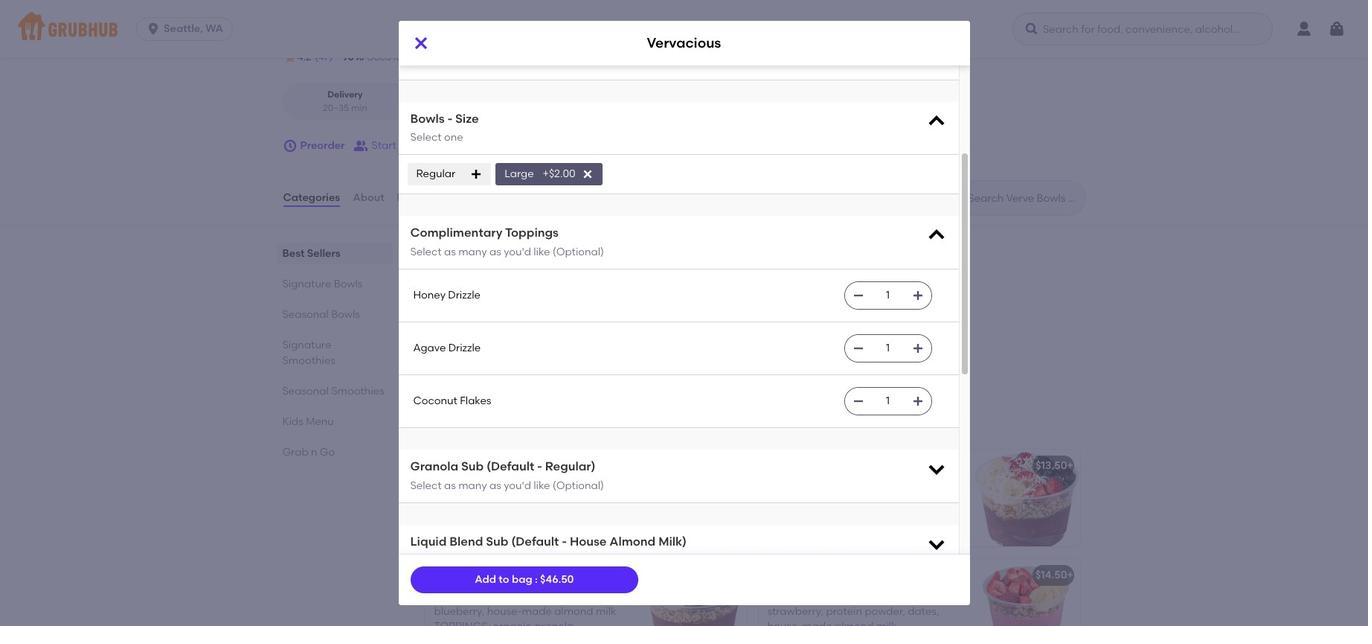 Task type: vqa. For each thing, say whether or not it's contained in the screenshot.
'$20.04' 'button'
no



Task type: locate. For each thing, give the bounding box(es) containing it.
+ for $13.50 +
[[1068, 460, 1074, 472]]

sub inside liquid blend sub (default - house almond milk) select as many as you'd like (optional)
[[486, 535, 509, 549]]

peanut
[[433, 338, 469, 351], [434, 499, 471, 511]]

bowls - size select one
[[411, 111, 479, 144]]

3 many from the top
[[459, 554, 487, 567]]

- left regular) on the bottom left
[[537, 459, 543, 474]]

large
[[505, 168, 534, 180]]

toppings: inside base: açai sorbet  toppings: organic granola, banana, strawberry, blueberry, honey, sweetened coconut
[[859, 481, 915, 493]]

0 vertical spatial -
[[448, 111, 453, 125]]

almond inside "base: dragonfruit, banana, strawberry, protein powder, dates, house-made almond mi"
[[835, 620, 874, 626]]

base: dragonfruit, banana, strawberry, protein powder, dates, house-made almond mi
[[768, 590, 940, 626]]

toppings:
[[456, 353, 512, 366], [859, 481, 915, 493], [457, 514, 513, 526], [434, 620, 491, 626]]

2 vertical spatial vervacious
[[434, 462, 491, 475]]

sub down 'seller'
[[462, 459, 484, 474]]

like down toppings
[[534, 246, 550, 258]]

2 vertical spatial milk
[[596, 605, 617, 618]]

1 horizontal spatial min
[[498, 102, 514, 113]]

strawberry, down $46.50
[[539, 590, 595, 603]]

organic inside base: açai, banana, strawberry, blueberry, house-made almond milk toppings: organic granol
[[493, 620, 532, 626]]

like down regular) on the bottom left
[[534, 479, 550, 492]]

signature bowls down flakes
[[422, 415, 549, 433]]

10
[[411, 26, 421, 39]]

seasonal up kids menu
[[282, 385, 329, 398]]

0 vertical spatial granola,
[[556, 353, 598, 366]]

milk)
[[659, 535, 687, 549]]

2 vertical spatial you'd
[[504, 554, 531, 567]]

1 vertical spatial signature
[[282, 339, 331, 351]]

signature bowls
[[282, 278, 363, 290], [422, 415, 549, 433]]

0 vertical spatial seasonal
[[282, 308, 329, 321]]

1 vertical spatial like
[[534, 479, 550, 492]]

you'd up grubhub
[[504, 246, 531, 258]]

0 vertical spatial crushed
[[537, 368, 578, 381]]

1 horizontal spatial sellers
[[461, 243, 512, 262]]

2 vertical spatial many
[[459, 554, 487, 567]]

strawberry, inside base: açai sorbet  toppings: organic granola, banana, strawberry, blueberry, honey, sweetened coconut
[[768, 511, 824, 523]]

2 like from the top
[[534, 479, 550, 492]]

- left size
[[448, 111, 453, 125]]

4 select from the top
[[411, 554, 442, 567]]

2 many from the top
[[459, 479, 487, 492]]

many
[[459, 246, 487, 258], [459, 479, 487, 492], [459, 554, 487, 567]]

categories
[[283, 191, 340, 204]]

(default inside liquid blend sub (default - house almond milk) select as many as you'd like (optional)
[[512, 535, 559, 549]]

almonds down agave drizzle
[[433, 383, 477, 396]]

1 vertical spatial smoothies
[[331, 385, 385, 398]]

(47)
[[315, 51, 333, 63]]

1 horizontal spatial signature bowls
[[422, 415, 549, 433]]

banana, up powder, in the bottom right of the page
[[862, 590, 904, 603]]

like
[[534, 246, 550, 258], [534, 479, 550, 492], [534, 554, 550, 567]]

sweetened
[[768, 526, 823, 539]]

strawberry,
[[478, 368, 534, 381], [768, 511, 824, 523], [480, 529, 536, 542], [539, 590, 595, 603], [768, 605, 824, 618]]

sellers inside best sellers most ordered on grubhub
[[461, 243, 512, 262]]

organic
[[514, 353, 553, 366], [768, 496, 807, 508], [516, 514, 555, 526], [493, 620, 532, 626]]

0 vertical spatial sub
[[462, 459, 484, 474]]

1 min from the left
[[351, 102, 367, 113]]

best
[[422, 243, 457, 262], [282, 247, 305, 260], [443, 445, 462, 455]]

blueberry, inside base: açai, banana, strawberry, blueberry, house-made almond milk toppings: organic granol
[[434, 605, 485, 618]]

start group order button
[[354, 133, 459, 159]]

2 vertical spatial -
[[562, 535, 567, 549]]

granola,
[[556, 353, 598, 366], [809, 496, 852, 508], [557, 514, 600, 526]]

beast mode image
[[969, 559, 1080, 626]]

peanut down honey drizzle
[[433, 338, 469, 351]]

base: açai, banana, blueberry, peanut butter, house-made almond milk  toppings: organic granola, banana, strawberry, crushed almonds
[[433, 323, 614, 396], [434, 484, 615, 557]]

blend
[[450, 535, 483, 549]]

- inside liquid blend sub (default - house almond milk) select as many as you'd like (optional)
[[562, 535, 567, 549]]

0 vertical spatial (default
[[487, 459, 535, 474]]

granola
[[411, 459, 459, 474]]

quantity
[[411, 7, 462, 21]]

svg image
[[482, 17, 494, 29], [1329, 20, 1347, 38], [146, 22, 161, 36], [926, 111, 947, 131], [471, 169, 483, 180], [912, 290, 924, 302], [853, 343, 865, 354], [853, 395, 865, 407], [912, 395, 924, 407]]

strawberry, down dragonfruit,
[[768, 605, 824, 618]]

açai, inside base: açai, banana, strawberry, blueberry, house-made almond milk toppings: organic granol
[[466, 590, 491, 603]]

toppings: up blend
[[457, 514, 513, 526]]

best down categories button
[[282, 247, 305, 260]]

1 vertical spatial açai,
[[466, 484, 491, 496]]

organic inside base: açai sorbet  toppings: organic granola, banana, strawberry, blueberry, honey, sweetened coconut
[[768, 496, 807, 508]]

east
[[319, 29, 341, 41]]

0 vertical spatial butter,
[[472, 338, 505, 351]]

select inside liquid blend sub (default - house almond milk) select as many as you'd like (optional)
[[411, 554, 442, 567]]

2 you'd from the top
[[504, 479, 531, 492]]

(optional) inside the "complimentary toppings select as many as you'd like (optional)"
[[553, 246, 604, 258]]

1 vertical spatial signature bowls
[[422, 415, 549, 433]]

0 vertical spatial drizzle
[[448, 289, 481, 302]]

signature smoothies
[[282, 339, 336, 367]]

start
[[372, 139, 397, 152]]

smoothies up seasonal smoothies
[[282, 354, 336, 367]]

signature down the 'seasonal bowls'
[[282, 339, 331, 351]]

option group
[[282, 83, 538, 121]]

smoothies for signature
[[282, 354, 336, 367]]

smoothies up menu
[[331, 385, 385, 398]]

2 vertical spatial açai,
[[466, 590, 491, 603]]

signature down best sellers
[[282, 278, 331, 290]]

2 vertical spatial (optional)
[[553, 554, 604, 567]]

almond inside base: açai, banana, strawberry, blueberry, house-made almond milk toppings: organic granol
[[555, 605, 594, 618]]

almonds up berry yum
[[434, 544, 478, 557]]

1 seasonal from the top
[[282, 308, 329, 321]]

butter, down the granola sub (default - regular) select as many as you'd like (optional)
[[473, 499, 507, 511]]

base: up agave drizzle
[[433, 323, 462, 335]]

best left 'seller'
[[443, 445, 462, 455]]

- inside the granola sub (default - regular) select as many as you'd like (optional)
[[537, 459, 543, 474]]

many up the "yum"
[[459, 554, 487, 567]]

main navigation navigation
[[0, 0, 1369, 58]]

almonds
[[433, 383, 477, 396], [434, 544, 478, 557]]

3 (optional) from the top
[[553, 554, 604, 567]]

banana, up honey,
[[854, 496, 897, 508]]

vervacious
[[647, 35, 722, 52], [433, 302, 489, 314], [434, 462, 491, 475]]

1 vertical spatial almonds
[[434, 544, 478, 557]]

min right 10–20
[[498, 102, 514, 113]]

1 horizontal spatial -
[[537, 459, 543, 474]]

3 select from the top
[[411, 479, 442, 492]]

many down 'seller'
[[459, 479, 487, 492]]

butter, up flakes
[[472, 338, 505, 351]]

house- down the granola sub (default - regular) select as many as you'd like (optional)
[[509, 499, 544, 511]]

0 vertical spatial smoothies
[[282, 354, 336, 367]]

+ for $14.50 +
[[1068, 569, 1074, 582]]

house- inside base: açai, banana, strawberry, blueberry, house-made almond milk toppings: organic granol
[[487, 605, 522, 618]]

drizzle down ordered
[[448, 289, 481, 302]]

1 vertical spatial sub
[[486, 535, 509, 549]]

sub inside the granola sub (default - regular) select as many as you'd like (optional)
[[462, 459, 484, 474]]

0 horizontal spatial sub
[[462, 459, 484, 474]]

3 you'd from the top
[[504, 554, 531, 567]]

0 vertical spatial you'd
[[504, 246, 531, 258]]

peanut up blend
[[434, 499, 471, 511]]

select inside the "complimentary toppings select as many as you'd like (optional)"
[[411, 246, 442, 258]]

blueberry,
[[537, 323, 588, 335], [539, 484, 589, 496], [827, 511, 877, 523], [434, 605, 485, 618]]

2 vertical spatial like
[[534, 554, 550, 567]]

liquid blend sub (default - house almond milk) select as many as you'd like (optional)
[[411, 535, 687, 567]]

vervacious image
[[637, 289, 748, 386], [635, 450, 747, 547]]

0 horizontal spatial -
[[448, 111, 453, 125]]

sub right blend
[[486, 535, 509, 549]]

1 vertical spatial (optional)
[[553, 479, 604, 492]]

1 vertical spatial vervacious
[[433, 302, 489, 314]]

best inside best sellers most ordered on grubhub
[[422, 243, 457, 262]]

drizzle for agave drizzle
[[449, 342, 481, 354]]

2 seasonal from the top
[[282, 385, 329, 398]]

1 + from the top
[[1068, 460, 1074, 472]]

delivery
[[328, 90, 363, 100]]

0 horizontal spatial min
[[351, 102, 367, 113]]

toppings: down berry yum
[[434, 620, 491, 626]]

like up :
[[534, 554, 550, 567]]

min down "delivery"
[[351, 102, 367, 113]]

1 vertical spatial (default
[[512, 535, 559, 549]]

house- down grubhub
[[508, 338, 542, 351]]

grab
[[282, 446, 309, 459]]

milk
[[433, 353, 453, 366], [434, 514, 455, 526], [596, 605, 617, 618]]

reviews button
[[396, 171, 439, 225]]

made inside base: açai, banana, strawberry, blueberry, house-made almond milk toppings: organic granol
[[522, 605, 552, 618]]

0 horizontal spatial sellers
[[307, 247, 341, 260]]

0 vertical spatial base: açai, banana, blueberry, peanut butter, house-made almond milk  toppings: organic granola, banana, strawberry, crushed almonds
[[433, 323, 614, 396]]

toppings: up honey,
[[859, 481, 915, 493]]

sellers
[[461, 243, 512, 262], [307, 247, 341, 260]]

+
[[1068, 460, 1074, 472], [1068, 569, 1074, 582]]

street
[[367, 29, 398, 41]]

milk down house
[[596, 605, 617, 618]]

kids
[[282, 415, 304, 428]]

(optional)
[[553, 246, 604, 258], [553, 479, 604, 492], [553, 554, 604, 567]]

bowls up the 'start group order'
[[411, 111, 445, 125]]

1 vertical spatial +
[[1068, 569, 1074, 582]]

base: left açai
[[768, 481, 797, 493]]

granola sub (default - regular) select as many as you'd like (optional)
[[411, 459, 604, 492]]

many up ordered
[[459, 246, 487, 258]]

drizzle
[[448, 289, 481, 302], [449, 342, 481, 354]]

(optional) down regular) on the bottom left
[[553, 479, 604, 492]]

1 horizontal spatial sub
[[486, 535, 509, 549]]

2 + from the top
[[1068, 569, 1074, 582]]

1 vertical spatial -
[[537, 459, 543, 474]]

0 vertical spatial vervacious image
[[637, 289, 748, 386]]

1 drizzle from the top
[[448, 289, 481, 302]]

house- down dragonfruit,
[[768, 620, 803, 626]]

sellers down categories button
[[307, 247, 341, 260]]

seattle, wa
[[164, 22, 223, 35]]

best sellers
[[282, 247, 341, 260]]

3 like from the top
[[534, 554, 550, 567]]

signature down coconut flakes
[[422, 415, 499, 433]]

1 vertical spatial you'd
[[504, 479, 531, 492]]

seasonal
[[282, 308, 329, 321], [282, 385, 329, 398]]

(optional) down toppings
[[553, 246, 604, 258]]

+$2.00
[[543, 168, 576, 180]]

1 many from the top
[[459, 246, 487, 258]]

best for best seller
[[443, 445, 462, 455]]

you'd inside the "complimentary toppings select as many as you'd like (optional)"
[[504, 246, 531, 258]]

Search Verve Bowls - Capitol Hill search field
[[967, 191, 1081, 205]]

1 select from the top
[[411, 131, 442, 144]]

blueberry, down berry yum
[[434, 605, 485, 618]]

0 vertical spatial peanut
[[433, 338, 469, 351]]

base: down berry
[[434, 590, 463, 603]]

about button
[[352, 171, 385, 225]]

$46.50
[[540, 573, 574, 586]]

0 vertical spatial like
[[534, 246, 550, 258]]

svg image
[[542, 17, 554, 29], [1025, 22, 1040, 36], [412, 34, 430, 52], [282, 138, 297, 153], [582, 169, 594, 180], [926, 225, 947, 246], [853, 290, 865, 302], [912, 343, 924, 354], [926, 459, 947, 480], [926, 534, 947, 555]]

0 vertical spatial almonds
[[433, 383, 477, 396]]

2 vertical spatial signature
[[422, 415, 499, 433]]

honey drizzle
[[413, 289, 481, 302]]

(default
[[487, 459, 535, 474], [512, 535, 559, 549]]

people icon image
[[354, 138, 369, 153]]

you'd inside liquid blend sub (default - house almond milk) select as many as you'd like (optional)
[[504, 554, 531, 567]]

2 drizzle from the top
[[449, 342, 481, 354]]

seasonal up signature smoothies
[[282, 308, 329, 321]]

1 vertical spatial drizzle
[[449, 342, 481, 354]]

1 vertical spatial granola,
[[809, 496, 852, 508]]

base: down "granola"
[[434, 484, 463, 496]]

complimentary
[[411, 226, 503, 240]]

Input item quantity number field
[[501, 10, 534, 37], [872, 282, 905, 309], [872, 335, 905, 362], [872, 388, 905, 415]]

n
[[311, 446, 317, 459]]

reviews
[[397, 191, 439, 204]]

base: left dragonfruit,
[[768, 590, 797, 603]]

base: inside "base: dragonfruit, banana, strawberry, protein powder, dates, house-made almond mi"
[[768, 590, 797, 603]]

many inside liquid blend sub (default - house almond milk) select as many as you'd like (optional)
[[459, 554, 487, 567]]

svg image inside the preorder button
[[282, 138, 297, 153]]

2 horizontal spatial -
[[562, 535, 567, 549]]

toppings
[[505, 226, 559, 240]]

you'd up bag
[[504, 554, 531, 567]]

milk up 'liquid'
[[434, 514, 455, 526]]

drizzle right 'agave'
[[449, 342, 481, 354]]

1 vertical spatial seasonal
[[282, 385, 329, 398]]

(default up :
[[512, 535, 559, 549]]

715 east pine street suite k middle of pike motorworks courtyard button
[[300, 27, 623, 44]]

toppings: inside base: açai, banana, strawberry, blueberry, house-made almond milk toppings: organic granol
[[434, 620, 491, 626]]

1 vertical spatial base: açai, banana, blueberry, peanut butter, house-made almond milk  toppings: organic granola, banana, strawberry, crushed almonds
[[434, 484, 615, 557]]

(default down 'seller'
[[487, 459, 535, 474]]

best up most
[[422, 243, 457, 262]]

0 vertical spatial +
[[1068, 460, 1074, 472]]

crushed
[[537, 368, 578, 381], [538, 529, 579, 542]]

(optional) down house
[[553, 554, 604, 567]]

2 (optional) from the top
[[553, 479, 604, 492]]

açai, down add
[[466, 590, 491, 603]]

1 (optional) from the top
[[553, 246, 604, 258]]

you'd
[[504, 246, 531, 258], [504, 479, 531, 492], [504, 554, 531, 567]]

0 vertical spatial signature bowls
[[282, 278, 363, 290]]

milk up the coconut
[[433, 353, 453, 366]]

signature bowls up the 'seasonal bowls'
[[282, 278, 363, 290]]

made
[[542, 338, 572, 351], [544, 499, 574, 511], [522, 605, 552, 618], [803, 620, 833, 626]]

like inside liquid blend sub (default - house almond milk) select as many as you'd like (optional)
[[534, 554, 550, 567]]

açai, up agave drizzle
[[464, 323, 489, 335]]

20–35
[[323, 102, 349, 113]]

house-
[[508, 338, 542, 351], [509, 499, 544, 511], [487, 605, 522, 618], [768, 620, 803, 626]]

select inside the bowls - size select one
[[411, 131, 442, 144]]

like inside the granola sub (default - regular) select as many as you'd like (optional)
[[534, 479, 550, 492]]

start group order
[[372, 139, 459, 152]]

sellers up on
[[461, 243, 512, 262]]

pike
[[486, 29, 507, 41]]

- left house
[[562, 535, 567, 549]]

2 select from the top
[[411, 246, 442, 258]]

bowls
[[411, 111, 445, 125], [334, 278, 363, 290], [331, 308, 360, 321], [503, 415, 549, 433]]

0 vertical spatial many
[[459, 246, 487, 258]]

powder,
[[865, 605, 906, 618]]

strawberry, up sweetened
[[768, 511, 824, 523]]

0 vertical spatial açai,
[[464, 323, 489, 335]]

banana, down bag
[[493, 590, 536, 603]]

1 vertical spatial many
[[459, 479, 487, 492]]

one
[[444, 131, 463, 144]]

blueberry, up "coconut"
[[827, 511, 877, 523]]

açai, down 'seller'
[[466, 484, 491, 496]]

you'd up liquid blend sub (default - house almond milk) select as many as you'd like (optional)
[[504, 479, 531, 492]]

1 you'd from the top
[[504, 246, 531, 258]]

banana, up coconut flakes
[[433, 368, 476, 381]]

0 vertical spatial (optional)
[[553, 246, 604, 258]]

base: inside base: açai sorbet  toppings: organic granola, banana, strawberry, blueberry, honey, sweetened coconut
[[768, 481, 797, 493]]

1 vertical spatial milk
[[434, 514, 455, 526]]

1 like from the top
[[534, 246, 550, 258]]

house- down the "to"
[[487, 605, 522, 618]]

bowls up the 'seasonal bowls'
[[334, 278, 363, 290]]



Task type: describe. For each thing, give the bounding box(es) containing it.
preorder button
[[282, 133, 345, 159]]

smoothies for seasonal
[[331, 385, 385, 398]]

add to bag : $46.50
[[475, 573, 574, 586]]

seasonal for seasonal bowls
[[282, 308, 329, 321]]

verve bowl image
[[969, 450, 1080, 547]]

bowls up the granola sub (default - regular) select as many as you'd like (optional)
[[503, 415, 549, 433]]

order
[[432, 139, 459, 152]]

96
[[342, 51, 354, 63]]

seller
[[465, 445, 489, 455]]

house
[[570, 535, 607, 549]]

0 horizontal spatial signature bowls
[[282, 278, 363, 290]]

k
[[428, 29, 435, 41]]

to
[[499, 573, 510, 586]]

regular
[[416, 168, 456, 180]]

option group containing delivery 20–35 min
[[282, 83, 538, 121]]

(default inside the granola sub (default - regular) select as many as you'd like (optional)
[[487, 459, 535, 474]]

granola, inside base: açai sorbet  toppings: organic granola, banana, strawberry, blueberry, honey, sweetened coconut
[[809, 496, 852, 508]]

berry
[[434, 569, 461, 582]]

1 vertical spatial crushed
[[538, 529, 579, 542]]

2 vertical spatial granola,
[[557, 514, 600, 526]]

bag
[[512, 573, 533, 586]]

strawberry, inside "base: dragonfruit, banana, strawberry, protein powder, dates, house-made almond mi"
[[768, 605, 824, 618]]

banana, up berry yum
[[434, 529, 477, 542]]

1 vertical spatial butter,
[[473, 499, 507, 511]]

bowls up signature smoothies
[[331, 308, 360, 321]]

like inside the "complimentary toppings select as many as you'd like (optional)"
[[534, 246, 550, 258]]

kids menu
[[282, 415, 334, 428]]

(206) 422-1319
[[633, 29, 703, 41]]

banana, inside "base: dragonfruit, banana, strawberry, protein powder, dates, house-made almond mi"
[[862, 590, 904, 603]]

banana, up liquid blend sub (default - house almond milk) select as many as you'd like (optional)
[[493, 484, 536, 496]]

1 vertical spatial vervacious image
[[635, 450, 747, 547]]

honey
[[413, 289, 446, 302]]

menu
[[306, 415, 334, 428]]

input item quantity number field for agave drizzle
[[872, 335, 905, 362]]

signature inside signature smoothies
[[282, 339, 331, 351]]

on
[[492, 264, 505, 277]]

svg image inside main navigation navigation
[[1025, 22, 1040, 36]]

blueberry, inside base: açai sorbet  toppings: organic granola, banana, strawberry, blueberry, honey, sweetened coconut
[[827, 511, 877, 523]]

honey,
[[880, 511, 913, 523]]

dragonfruit,
[[799, 590, 859, 603]]

strawberry, inside base: açai, banana, strawberry, blueberry, house-made almond milk toppings: organic granol
[[539, 590, 595, 603]]

most
[[422, 264, 447, 277]]

coconut
[[826, 526, 868, 539]]

drizzle for honey drizzle
[[448, 289, 481, 302]]

made inside "base: dragonfruit, banana, strawberry, protein powder, dates, house-made almond mi"
[[803, 620, 833, 626]]

categories button
[[282, 171, 341, 225]]

preorder
[[300, 139, 345, 152]]

0.5 mi • 10–20 min
[[436, 102, 514, 113]]

food
[[393, 52, 413, 63]]

sellers for best sellers most ordered on grubhub
[[461, 243, 512, 262]]

best for best sellers most ordered on grubhub
[[422, 243, 457, 262]]

715 east pine street suite k middle of pike motorworks courtyard
[[301, 29, 622, 41]]

0 vertical spatial vervacious
[[647, 35, 722, 52]]

banana, down on
[[492, 323, 535, 335]]

$14.50 +
[[1036, 569, 1074, 582]]

banana, inside base: açai sorbet  toppings: organic granola, banana, strawberry, blueberry, honey, sweetened coconut
[[854, 496, 897, 508]]

4.2
[[297, 51, 312, 63]]

blueberry, down regular) on the bottom left
[[539, 484, 589, 496]]

sorbet
[[824, 481, 857, 493]]

about
[[353, 191, 385, 204]]

strawberry, up flakes
[[478, 368, 534, 381]]

(optional) inside liquid blend sub (default - house almond milk) select as many as you'd like (optional)
[[553, 554, 604, 567]]

base: açai sorbet  toppings: organic granola, banana, strawberry, blueberry, honey, sweetened coconut
[[768, 481, 915, 539]]

go
[[320, 446, 335, 459]]

good food
[[367, 52, 413, 63]]

motorworks
[[509, 29, 568, 41]]

bowls inside the bowls - size select one
[[411, 111, 445, 125]]

agave drizzle
[[413, 342, 481, 354]]

agave
[[413, 342, 446, 354]]

input item quantity number field for coconut flakes
[[872, 388, 905, 415]]

berry yum image
[[635, 559, 747, 626]]

protein
[[827, 605, 863, 618]]

star icon image
[[282, 50, 297, 65]]

•
[[465, 102, 469, 113]]

coconut flakes
[[413, 395, 492, 407]]

pine
[[343, 29, 365, 41]]

grab n go
[[282, 446, 335, 459]]

berry yum
[[434, 569, 486, 582]]

best for best sellers
[[282, 247, 305, 260]]

good
[[367, 52, 391, 63]]

(206)
[[633, 29, 659, 41]]

many inside the "complimentary toppings select as many as you'd like (optional)"
[[459, 246, 487, 258]]

0 vertical spatial milk
[[433, 353, 453, 366]]

422-
[[661, 29, 683, 41]]

best seller
[[443, 445, 489, 455]]

many inside the granola sub (default - regular) select as many as you'd like (optional)
[[459, 479, 487, 492]]

you'd inside the granola sub (default - regular) select as many as you'd like (optional)
[[504, 479, 531, 492]]

grubhub
[[507, 264, 553, 277]]

10–20
[[472, 102, 496, 113]]

of
[[474, 29, 484, 41]]

- inside the bowls - size select one
[[448, 111, 453, 125]]

blueberry, down grubhub
[[537, 323, 588, 335]]

banana, inside base: açai, banana, strawberry, blueberry, house-made almond milk toppings: organic granol
[[493, 590, 536, 603]]

base: açai, banana, strawberry, blueberry, house-made almond milk toppings: organic granol
[[434, 590, 617, 626]]

liquid
[[411, 535, 447, 549]]

0 vertical spatial signature
[[282, 278, 331, 290]]

seasonal for seasonal smoothies
[[282, 385, 329, 398]]

size
[[456, 111, 479, 125]]

base: inside base: açai, banana, strawberry, blueberry, house-made almond milk toppings: organic granol
[[434, 590, 463, 603]]

(206) 422-1319 button
[[633, 28, 703, 43]]

$14.50
[[1036, 569, 1068, 582]]

seasonal bowls
[[282, 308, 360, 321]]

wa
[[206, 22, 223, 35]]

quantity 10 max
[[411, 7, 462, 39]]

ordered
[[449, 264, 489, 277]]

2 min from the left
[[498, 102, 514, 113]]

input item quantity number field for honey drizzle
[[872, 282, 905, 309]]

$13.50
[[1036, 460, 1068, 472]]

courtyard
[[571, 29, 622, 41]]

$13.50 +
[[1036, 460, 1074, 472]]

search icon image
[[945, 189, 963, 207]]

min inside delivery 20–35 min
[[351, 102, 367, 113]]

strawberry, up the "to"
[[480, 529, 536, 542]]

1 vertical spatial peanut
[[434, 499, 471, 511]]

house- inside "base: dragonfruit, banana, strawberry, protein powder, dates, house-made almond mi"
[[768, 620, 803, 626]]

(optional) inside the granola sub (default - regular) select as many as you'd like (optional)
[[553, 479, 604, 492]]

suite
[[400, 29, 425, 41]]

dates,
[[908, 605, 940, 618]]

seasonal smoothies
[[282, 385, 385, 398]]

:
[[535, 573, 538, 586]]

group
[[399, 139, 429, 152]]

regular)
[[545, 459, 596, 474]]

almond
[[610, 535, 656, 549]]

best sellers most ordered on grubhub
[[422, 243, 553, 277]]

coconut
[[413, 395, 458, 407]]

açai
[[799, 481, 822, 493]]

svg image inside seattle, wa button
[[146, 22, 161, 36]]

1319
[[683, 29, 703, 41]]

sellers for best sellers
[[307, 247, 341, 260]]

toppings: up flakes
[[456, 353, 512, 366]]

max
[[423, 26, 445, 39]]

yum
[[464, 569, 486, 582]]

select inside the granola sub (default - regular) select as many as you'd like (optional)
[[411, 479, 442, 492]]

middle
[[437, 29, 471, 41]]

add
[[475, 573, 496, 586]]

seattle, wa button
[[136, 17, 239, 41]]

milk inside base: açai, banana, strawberry, blueberry, house-made almond milk toppings: organic granol
[[596, 605, 617, 618]]

delivery 20–35 min
[[323, 90, 367, 113]]

seattle,
[[164, 22, 203, 35]]



